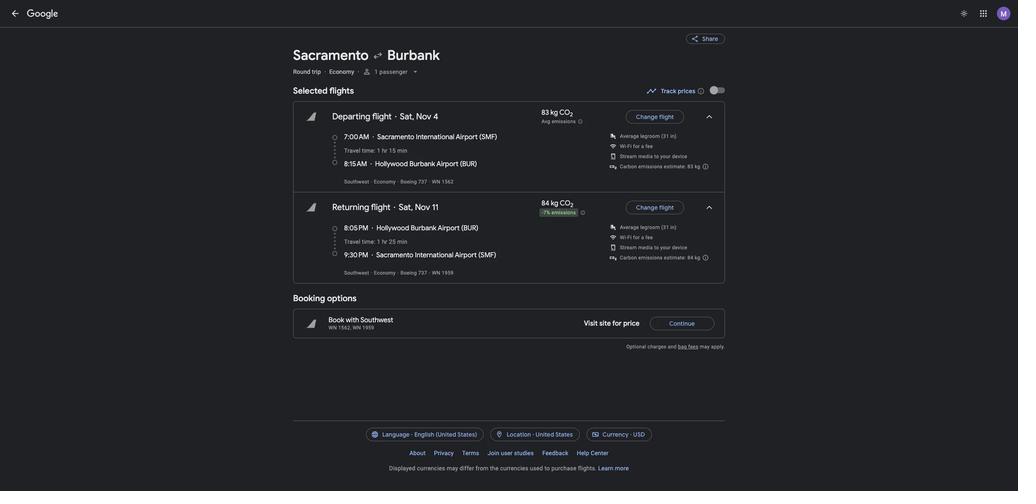 Task type: locate. For each thing, give the bounding box(es) containing it.
average legroom (31 in) up the carbon emissions estimate: 84 kg
[[620, 225, 677, 231]]

1 for returning
[[377, 239, 381, 245]]

stream
[[620, 154, 637, 160], [620, 245, 637, 251]]

to
[[655, 154, 660, 160], [655, 245, 660, 251], [545, 465, 550, 472]]

change flight button down carbon emissions estimate: 83 kg
[[627, 198, 685, 218]]

avg emissions
[[542, 119, 576, 125]]

time: down departure time: 8:05 pm. text field
[[362, 239, 376, 245]]

used
[[530, 465, 543, 472]]

1 wi- from the top
[[620, 144, 628, 149]]

may right fees
[[700, 344, 710, 350]]

2 a from the top
[[642, 235, 645, 241]]

0 horizontal spatial  image
[[325, 68, 326, 75]]

1 fee from the top
[[646, 144, 653, 149]]

1 vertical spatial estimate:
[[665, 255, 687, 261]]

1 vertical spatial boeing 737
[[401, 270, 428, 276]]

learn more about tracked prices image
[[698, 87, 705, 95]]

2 vertical spatial economy
[[374, 270, 396, 276]]

1 change flight button from the top
[[627, 107, 685, 127]]

84
[[542, 199, 550, 208], [688, 255, 694, 261]]

sacramento down 25
[[377, 251, 414, 260]]

0 vertical spatial fee
[[646, 144, 653, 149]]

visit
[[584, 320, 598, 328]]

(bur) for 8:15 am
[[460, 160, 477, 168]]

84 inside 84 kg co 2
[[542, 199, 550, 208]]

(31 up the carbon emissions estimate: 84 kg
[[662, 225, 670, 231]]

2
[[570, 111, 573, 118], [571, 202, 574, 209]]

english
[[415, 431, 435, 439]]

economy up flights
[[330, 68, 355, 75]]

privacy
[[434, 450, 454, 457]]

change flight button for 4
[[627, 107, 685, 127]]

sacramento international airport (smf) up wn 1959
[[377, 251, 497, 260]]

stream media to your device up carbon emissions estimate: 83 kg
[[620, 154, 688, 160]]

change flight down carbon emissions estimate: 83 kg
[[637, 204, 674, 211]]

wi-fi for a fee
[[620, 144, 653, 149], [620, 235, 653, 241]]

2 737 from the top
[[419, 270, 428, 276]]

1 (31 from the top
[[662, 133, 670, 139]]

may
[[700, 344, 710, 350], [447, 465, 458, 472]]

737 left wn 1562
[[419, 179, 428, 185]]

hollywood burbank airport (bur) up wn 1562
[[375, 160, 477, 168]]

0 vertical spatial time:
[[362, 147, 376, 154]]

travel for departing
[[344, 147, 361, 154]]

currencies down privacy link
[[417, 465, 446, 472]]

help center
[[577, 450, 609, 457]]

boeing 737 up sat, nov 11 at left
[[401, 179, 428, 185]]

1 vertical spatial average legroom (31 in)
[[620, 225, 677, 231]]

change flight button down track
[[627, 107, 685, 127]]

in) up carbon emissions estimate: 83 kg
[[671, 133, 677, 139]]

to up carbon emissions estimate: 83 kg
[[655, 154, 660, 160]]

0 vertical spatial hr
[[382, 147, 388, 154]]

0 vertical spatial 737
[[419, 179, 428, 185]]

1 inside popup button
[[375, 68, 378, 75]]

0 vertical spatial boeing
[[401, 179, 417, 185]]

1 vertical spatial hollywood
[[377, 224, 410, 233]]

hollywood down 15 in the left of the page
[[375, 160, 408, 168]]

selected
[[293, 86, 328, 96]]

0 vertical spatial 84
[[542, 199, 550, 208]]

83
[[542, 108, 549, 117], [688, 164, 694, 170]]

 image
[[358, 68, 360, 75], [395, 112, 397, 122], [429, 179, 431, 185]]

1 hr from the top
[[382, 147, 388, 154]]

2 vertical spatial to
[[545, 465, 550, 472]]

1 change flight from the top
[[637, 113, 674, 121]]

economy down 15 in the left of the page
[[374, 179, 396, 185]]

media up the carbon emissions estimate: 84 kg
[[639, 245, 653, 251]]

wi-
[[620, 144, 628, 149], [620, 235, 628, 241]]

2 legroom from the top
[[641, 225, 660, 231]]

1 vertical spatial co
[[560, 199, 571, 208]]

1 vertical spatial economy
[[374, 179, 396, 185]]

more
[[615, 465, 629, 472]]

1 vertical spatial in)
[[671, 225, 677, 231]]

0 vertical spatial co
[[560, 108, 570, 117]]

1 left 25
[[377, 239, 381, 245]]

hr for departing flight
[[382, 147, 388, 154]]

stream for sat, nov 11
[[620, 245, 637, 251]]

2 for 4
[[570, 111, 573, 118]]

1 vertical spatial (smf)
[[479, 251, 497, 260]]

terms link
[[458, 447, 484, 460]]

0 vertical spatial hollywood
[[375, 160, 408, 168]]

flight
[[372, 111, 392, 122], [660, 113, 674, 121], [371, 202, 391, 213], [660, 204, 674, 211]]

2 stream from the top
[[620, 245, 637, 251]]

change flight button
[[627, 107, 685, 127], [627, 198, 685, 218]]

 image
[[325, 68, 326, 75], [394, 203, 396, 213], [429, 270, 431, 276]]

user
[[501, 450, 513, 457]]

average legroom (31 in) up carbon emissions estimate: 83 kg
[[620, 133, 677, 139]]

1 vertical spatial a
[[642, 235, 645, 241]]

boeing up sat, nov 11 at left
[[401, 179, 417, 185]]

fi up the carbon emissions estimate: 84 kg
[[628, 235, 632, 241]]

0 vertical spatial media
[[639, 154, 653, 160]]

1 vertical spatial nov
[[415, 202, 430, 213]]

1 horizontal spatial  image
[[395, 112, 397, 122]]

emissions for avg emissions
[[552, 119, 576, 125]]

2 inside 84 kg co 2
[[571, 202, 574, 209]]

Sacramento to Burbank and back text field
[[293, 47, 715, 64]]

1 vertical spatial average
[[620, 225, 640, 231]]

0 horizontal spatial 84
[[542, 199, 550, 208]]

2 change flight button from the top
[[627, 198, 685, 218]]

2 change from the top
[[637, 204, 658, 211]]

emissions
[[552, 119, 576, 125], [639, 164, 663, 170], [552, 210, 576, 216], [639, 255, 663, 261]]

may left differ
[[447, 465, 458, 472]]

stream up carbon emissions estimate: 83 kg
[[620, 154, 637, 160]]

2 boeing 737 from the top
[[401, 270, 428, 276]]

0 vertical spatial  image
[[358, 68, 360, 75]]

for up the carbon emissions estimate: 84 kg
[[634, 235, 640, 241]]

1 vertical spatial  image
[[395, 112, 397, 122]]

2 device from the top
[[673, 245, 688, 251]]

list
[[294, 102, 725, 283]]

1 horizontal spatial may
[[700, 344, 710, 350]]

legroom for sat, nov 4
[[641, 133, 660, 139]]

burbank down sat, nov 11 at left
[[411, 224, 437, 233]]

2 horizontal spatial  image
[[429, 179, 431, 185]]

1 horizontal spatial 84
[[688, 255, 694, 261]]

legroom up carbon emissions estimate: 83 kg
[[641, 133, 660, 139]]

economy down 25
[[374, 270, 396, 276]]

1 horizontal spatial currencies
[[501, 465, 529, 472]]

1 average legroom (31 in) from the top
[[620, 133, 677, 139]]

stream for sat, nov 4
[[620, 154, 637, 160]]

2 inside 83 kg co 2
[[570, 111, 573, 118]]

southwest down 8:15 am
[[344, 179, 369, 185]]

hr
[[382, 147, 388, 154], [382, 239, 388, 245]]

international down 4
[[416, 133, 455, 141]]

2 horizontal spatial  image
[[429, 270, 431, 276]]

1 vertical spatial  image
[[394, 203, 396, 213]]

0 horizontal spatial currencies
[[417, 465, 446, 472]]

1 horizontal spatial 83
[[688, 164, 694, 170]]

1 vertical spatial may
[[447, 465, 458, 472]]

1 vertical spatial wi-fi for a fee
[[620, 235, 653, 241]]

2 carbon from the top
[[620, 255, 638, 261]]

(united
[[436, 431, 457, 439]]

1 vertical spatial hr
[[382, 239, 388, 245]]

0 vertical spatial hollywood burbank airport (bur)
[[375, 160, 477, 168]]

2 up avg emissions
[[570, 111, 573, 118]]

sat, left 11
[[399, 202, 413, 213]]

average
[[620, 133, 640, 139], [620, 225, 640, 231]]

sat, nov 11
[[399, 202, 439, 213]]

wn down book
[[329, 325, 337, 331]]

1 in) from the top
[[671, 133, 677, 139]]

wn
[[329, 325, 337, 331], [353, 325, 361, 331]]

sacramento up trip
[[293, 47, 369, 64]]

1 a from the top
[[642, 144, 645, 149]]

a for sat, nov 4
[[642, 144, 645, 149]]

co up avg emissions
[[560, 108, 570, 117]]

0 vertical spatial boeing 737
[[401, 179, 428, 185]]

hr left 15 in the left of the page
[[382, 147, 388, 154]]

0 vertical spatial min
[[398, 147, 408, 154]]

0 vertical spatial may
[[700, 344, 710, 350]]

go back image
[[10, 8, 20, 19]]

1
[[375, 68, 378, 75], [377, 147, 381, 154], [377, 239, 381, 245]]

0 vertical spatial sat,
[[400, 111, 415, 122]]

kg inside 83 kg co 2
[[551, 108, 558, 117]]

for up carbon emissions estimate: 83 kg
[[634, 144, 640, 149]]

sacramento for 7:00 am
[[378, 133, 415, 141]]

selected flights
[[293, 86, 354, 96]]

0 vertical spatial change
[[637, 113, 658, 121]]

2 time: from the top
[[362, 239, 376, 245]]

flight down track
[[660, 113, 674, 121]]

0 vertical spatial travel
[[344, 147, 361, 154]]

co
[[560, 108, 570, 117], [560, 199, 571, 208]]

economy
[[330, 68, 355, 75], [374, 179, 396, 185], [374, 270, 396, 276]]

wi-fi for a fee up carbon emissions estimate: 83 kg
[[620, 144, 653, 149]]

nov left 4
[[416, 111, 432, 122]]

1 stream media to your device from the top
[[620, 154, 688, 160]]

1 travel from the top
[[344, 147, 361, 154]]

sacramento up 15 in the left of the page
[[378, 133, 415, 141]]

1 change from the top
[[637, 113, 658, 121]]

min right 25
[[398, 239, 408, 245]]

1 currencies from the left
[[417, 465, 446, 472]]

device up carbon emissions estimate: 83 kg
[[673, 154, 688, 160]]

2 average from the top
[[620, 225, 640, 231]]

 image left wn 1562
[[429, 179, 431, 185]]

2 vertical spatial 1
[[377, 239, 381, 245]]

main content containing sacramento
[[293, 27, 726, 350]]

2 wn from the left
[[353, 325, 361, 331]]

1 vertical spatial boeing
[[401, 270, 417, 276]]

(31 up carbon emissions estimate: 83 kg
[[662, 133, 670, 139]]

list containing departing flight
[[294, 102, 725, 283]]

1 vertical spatial min
[[398, 239, 408, 245]]

1 vertical spatial 84
[[688, 255, 694, 261]]

economy for returning flight
[[374, 270, 396, 276]]

0 vertical spatial change flight button
[[627, 107, 685, 127]]

737
[[419, 179, 428, 185], [419, 270, 428, 276]]

device for sat, nov 4
[[673, 154, 688, 160]]

boeing left wn 1959
[[401, 270, 417, 276]]

1 vertical spatial international
[[415, 251, 454, 260]]

1 vertical spatial (bur)
[[462, 224, 479, 233]]

2 fee from the top
[[646, 235, 653, 241]]

time:
[[362, 147, 376, 154], [362, 239, 376, 245]]

0 vertical spatial estimate:
[[665, 164, 687, 170]]

feedback
[[543, 450, 569, 457]]

1 vertical spatial to
[[655, 245, 660, 251]]

co for sat, nov 4
[[560, 108, 570, 117]]

1 boeing from the top
[[401, 179, 417, 185]]

0 vertical spatial 1
[[375, 68, 378, 75]]

0 horizontal spatial wn
[[329, 325, 337, 331]]

0 vertical spatial carbon
[[620, 164, 638, 170]]

burbank
[[388, 47, 440, 64], [410, 160, 435, 168], [411, 224, 437, 233]]

change
[[637, 113, 658, 121], [637, 204, 658, 211]]

boeing for sat, nov 11
[[401, 270, 417, 276]]

0 vertical spatial stream media to your device
[[620, 154, 688, 160]]

hollywood burbank airport (bur) down 11
[[377, 224, 479, 233]]

estimate:
[[665, 164, 687, 170], [665, 255, 687, 261]]

min right 15 in the left of the page
[[398, 147, 408, 154]]

average for sat, nov 11
[[620, 225, 640, 231]]

your for sat, nov 11
[[661, 245, 671, 251]]

0 vertical spatial 2
[[570, 111, 573, 118]]

1 legroom from the top
[[641, 133, 660, 139]]

1 vertical spatial sat,
[[399, 202, 413, 213]]

0 vertical spatial international
[[416, 133, 455, 141]]

the
[[490, 465, 499, 472]]

displayed currencies may differ from the currencies used to purchase flights. learn more
[[390, 465, 629, 472]]

0 vertical spatial nov
[[416, 111, 432, 122]]

2 change flight from the top
[[637, 204, 674, 211]]

Departure time: 8:05 PM. text field
[[344, 224, 369, 233]]

2 vertical spatial burbank
[[411, 224, 437, 233]]

0 vertical spatial device
[[673, 154, 688, 160]]

2 boeing from the top
[[401, 270, 417, 276]]

2 vertical spatial sacramento
[[377, 251, 414, 260]]

travel up 9:30 pm
[[344, 239, 361, 245]]

legroom up the carbon emissions estimate: 84 kg
[[641, 225, 660, 231]]

fee up carbon emissions estimate: 83 kg
[[646, 144, 653, 149]]

1 device from the top
[[673, 154, 688, 160]]

1 stream from the top
[[620, 154, 637, 160]]

device up the carbon emissions estimate: 84 kg
[[673, 245, 688, 251]]

2 wi- from the top
[[620, 235, 628, 241]]

1 media from the top
[[639, 154, 653, 160]]

stream up the carbon emissions estimate: 84 kg
[[620, 245, 637, 251]]

travel time: 1 hr 15 min
[[344, 147, 408, 154]]

stream media to your device for sat, nov 11
[[620, 245, 688, 251]]

0 vertical spatial (31
[[662, 133, 670, 139]]

hollywood up 25
[[377, 224, 410, 233]]

international up wn 1959
[[415, 251, 454, 260]]

wi-fi for a fee for 11
[[620, 235, 653, 241]]

min for sat, nov 4
[[398, 147, 408, 154]]

 image right trip
[[325, 68, 326, 75]]

4
[[434, 111, 439, 122]]

sat, left 4
[[400, 111, 415, 122]]

from
[[476, 465, 489, 472]]

1 wi-fi for a fee from the top
[[620, 144, 653, 149]]

carbon emissions estimate: 83 kilograms element
[[620, 164, 701, 170]]

0 vertical spatial legroom
[[641, 133, 660, 139]]

737 left wn 1959
[[419, 270, 428, 276]]

0 vertical spatial your
[[661, 154, 671, 160]]

for for 4
[[634, 144, 640, 149]]

co inside 84 kg co 2
[[560, 199, 571, 208]]

1 vertical spatial for
[[634, 235, 640, 241]]

with
[[346, 316, 359, 325]]

1 737 from the top
[[419, 179, 428, 185]]

0 vertical spatial (bur)
[[460, 160, 477, 168]]

southwest for returning
[[344, 270, 369, 276]]

travel up 8:15 am
[[344, 147, 361, 154]]

your up the carbon emissions estimate: 84 kg
[[661, 245, 671, 251]]

1 vertical spatial stream
[[620, 245, 637, 251]]

prices
[[678, 87, 696, 95]]

1 vertical spatial carbon
[[620, 255, 638, 261]]

fi
[[628, 144, 632, 149], [628, 235, 632, 241]]

a up carbon emissions estimate: 83 kg
[[642, 144, 645, 149]]

continue button
[[650, 314, 715, 334]]

change flight down track
[[637, 113, 674, 121]]

1 vertical spatial 2
[[571, 202, 574, 209]]

1 your from the top
[[661, 154, 671, 160]]

for
[[634, 144, 640, 149], [634, 235, 640, 241], [613, 320, 622, 328]]

1 min from the top
[[398, 147, 408, 154]]

airport for 9:30 pm
[[455, 251, 477, 260]]

change flight button for 11
[[627, 198, 685, 218]]

2 estimate: from the top
[[665, 255, 687, 261]]

sacramento
[[293, 47, 369, 64], [378, 133, 415, 141], [377, 251, 414, 260]]

average legroom (31 in) for sat, nov 4
[[620, 133, 677, 139]]

boeing 737 left wn 1959
[[401, 270, 428, 276]]

(bur)
[[460, 160, 477, 168], [462, 224, 479, 233]]

estimate: for sat, nov 11
[[665, 255, 687, 261]]

currencies down join user studies
[[501, 465, 529, 472]]

2 average legroom (31 in) from the top
[[620, 225, 677, 231]]

sacramento international airport (smf) down 4
[[378, 133, 498, 141]]

0 vertical spatial change flight
[[637, 113, 674, 121]]

min
[[398, 147, 408, 154], [398, 239, 408, 245]]

wi- up the carbon emissions estimate: 84 kg
[[620, 235, 628, 241]]

1 wn from the left
[[329, 325, 337, 331]]

1 vertical spatial hollywood burbank airport (bur)
[[377, 224, 479, 233]]

 image left the 1 passenger
[[358, 68, 360, 75]]

average legroom (31 in) for sat, nov 11
[[620, 225, 677, 231]]

media up carbon emissions estimate: 83 kg
[[639, 154, 653, 160]]

2 for 11
[[571, 202, 574, 209]]

2 hr from the top
[[382, 239, 388, 245]]

language
[[383, 431, 410, 439]]

1 vertical spatial time:
[[362, 239, 376, 245]]

time: down the 7:00 am 'text field'
[[362, 147, 376, 154]]

2 up the -7% emissions
[[571, 202, 574, 209]]

change flight
[[637, 113, 674, 121], [637, 204, 674, 211]]

southwest up 1959
[[361, 316, 394, 325]]

1 vertical spatial legroom
[[641, 225, 660, 231]]

0 vertical spatial  image
[[325, 68, 326, 75]]

departing
[[333, 111, 371, 122]]

terms
[[463, 450, 480, 457]]

1 carbon from the top
[[620, 164, 638, 170]]

burbank for 8:15 am
[[410, 160, 435, 168]]

2 currencies from the left
[[501, 465, 529, 472]]

nov for 11
[[415, 202, 430, 213]]

1 vertical spatial fi
[[628, 235, 632, 241]]

device
[[673, 154, 688, 160], [673, 245, 688, 251]]

fee up the carbon emissions estimate: 84 kg
[[646, 235, 653, 241]]

wi-fi for a fee up the carbon emissions estimate: 84 kg
[[620, 235, 653, 241]]

1 boeing 737 from the top
[[401, 179, 428, 185]]

for right "site"
[[613, 320, 622, 328]]

southwest down arrival time: 9:30 pm. text field
[[344, 270, 369, 276]]

0 horizontal spatial 83
[[542, 108, 549, 117]]

1 time: from the top
[[362, 147, 376, 154]]

sacramento international airport (smf) for 7:00 am
[[378, 133, 498, 141]]

hr left 25
[[382, 239, 388, 245]]

emissions for carbon emissions estimate: 84 kg
[[639, 255, 663, 261]]

1 fi from the top
[[628, 144, 632, 149]]

83 inside 83 kg co 2
[[542, 108, 549, 117]]

feedback link
[[539, 447, 573, 460]]

center
[[591, 450, 609, 457]]

in) up the carbon emissions estimate: 84 kg
[[671, 225, 677, 231]]

kg
[[551, 108, 558, 117], [695, 164, 701, 170], [551, 199, 559, 208], [695, 255, 701, 261]]

2 min from the top
[[398, 239, 408, 245]]

0 vertical spatial to
[[655, 154, 660, 160]]

 image left sat, nov 4
[[395, 112, 397, 122]]

legroom
[[641, 133, 660, 139], [641, 225, 660, 231]]

fi up carbon emissions estimate: 83 kg
[[628, 144, 632, 149]]

sacramento international airport (smf) for 9:30 pm
[[377, 251, 497, 260]]

1 vertical spatial 737
[[419, 270, 428, 276]]

stream media to your device up the carbon emissions estimate: 84 kg
[[620, 245, 688, 251]]

2 vertical spatial southwest
[[361, 316, 394, 325]]

wi- up carbon emissions estimate: 83 kg
[[620, 144, 628, 149]]

change for sat, nov 11
[[637, 204, 658, 211]]

fi for 11
[[628, 235, 632, 241]]

1 left 15 in the left of the page
[[377, 147, 381, 154]]

0 vertical spatial burbank
[[388, 47, 440, 64]]

boeing
[[401, 179, 417, 185], [401, 270, 417, 276]]

to right used
[[545, 465, 550, 472]]

a up the carbon emissions estimate: 84 kg
[[642, 235, 645, 241]]

2 fi from the top
[[628, 235, 632, 241]]

burbank up passenger
[[388, 47, 440, 64]]

1 vertical spatial southwest
[[344, 270, 369, 276]]

burbank up wn 1562
[[410, 160, 435, 168]]

 image left wn 1959
[[429, 270, 431, 276]]

2 (31 from the top
[[662, 225, 670, 231]]

2 your from the top
[[661, 245, 671, 251]]

kg inside 84 kg co 2
[[551, 199, 559, 208]]

book with southwest wn 1562, wn 1959
[[329, 316, 394, 331]]

united states
[[536, 431, 573, 439]]

7:00 am
[[344, 133, 370, 141]]

device for sat, nov 11
[[673, 245, 688, 251]]

0 vertical spatial in)
[[671, 133, 677, 139]]

media for sat, nov 11
[[639, 245, 653, 251]]

to up the carbon emissions estimate: 84 kg
[[655, 245, 660, 251]]

sat,
[[400, 111, 415, 122], [399, 202, 413, 213]]

0 vertical spatial average
[[620, 133, 640, 139]]

1 vertical spatial (31
[[662, 225, 670, 231]]

0 vertical spatial a
[[642, 144, 645, 149]]

2 wi-fi for a fee from the top
[[620, 235, 653, 241]]

2 stream media to your device from the top
[[620, 245, 688, 251]]

2 media from the top
[[639, 245, 653, 251]]

2 travel from the top
[[344, 239, 361, 245]]

1 vertical spatial 1
[[377, 147, 381, 154]]

1 estimate: from the top
[[665, 164, 687, 170]]

1 left passenger
[[375, 68, 378, 75]]

average for sat, nov 4
[[620, 133, 640, 139]]

nov left 11
[[415, 202, 430, 213]]

2 in) from the top
[[671, 225, 677, 231]]

wn down with
[[353, 325, 361, 331]]

main content
[[293, 27, 726, 350]]

1 vertical spatial fee
[[646, 235, 653, 241]]

0 vertical spatial fi
[[628, 144, 632, 149]]

help center link
[[573, 447, 613, 460]]

 image left sat, nov 11 at left
[[394, 203, 396, 213]]

0 vertical spatial average legroom (31 in)
[[620, 133, 677, 139]]

your up carbon emissions estimate: 83 kg
[[661, 154, 671, 160]]

co inside 83 kg co 2
[[560, 108, 570, 117]]

1 average from the top
[[620, 133, 640, 139]]

co up the -7% emissions
[[560, 199, 571, 208]]

hr for returning flight
[[382, 239, 388, 245]]

1 vertical spatial change
[[637, 204, 658, 211]]

travel time: 1 hr 25 min
[[344, 239, 408, 245]]



Task type: vqa. For each thing, say whether or not it's contained in the screenshot.
Send to phone's Send
no



Task type: describe. For each thing, give the bounding box(es) containing it.
for for 11
[[634, 235, 640, 241]]

9:30 pm
[[344, 251, 369, 260]]

2 vertical spatial  image
[[429, 270, 431, 276]]

international for 9:30 pm
[[415, 251, 454, 260]]

join user studies
[[488, 450, 534, 457]]

carbon emissions estimate: 84 kilograms element
[[620, 255, 701, 261]]

1 passenger button
[[360, 62, 423, 82]]

join
[[488, 450, 500, 457]]

optional charges and bag fees may apply.
[[627, 344, 726, 350]]

usd
[[634, 431, 646, 439]]

nov for 4
[[416, 111, 432, 122]]

help
[[577, 450, 590, 457]]

trip
[[312, 68, 321, 75]]

Arrival time: 9:30 PM. text field
[[344, 251, 369, 260]]

purchase
[[552, 465, 577, 472]]

states)
[[458, 431, 478, 439]]

international for 7:00 am
[[416, 133, 455, 141]]

to for sat, nov 11
[[655, 245, 660, 251]]

sat, for sat, nov 11
[[399, 202, 413, 213]]

studies
[[515, 450, 534, 457]]

flight down carbon emissions estimate: 83 kg
[[660, 204, 674, 211]]

learn more link
[[599, 465, 629, 472]]

0 vertical spatial economy
[[330, 68, 355, 75]]

boeing for sat, nov 4
[[401, 179, 417, 185]]

fee for sat, nov 11
[[646, 235, 653, 241]]

(bur) for 8:05 pm
[[462, 224, 479, 233]]

media for sat, nov 4
[[639, 154, 653, 160]]

hollywood burbank airport (bur) for 8:05 pm
[[377, 224, 479, 233]]

booking
[[293, 293, 325, 304]]

83 kg co 2
[[542, 108, 573, 118]]

southwest for departing
[[344, 179, 369, 185]]

time: for departing
[[362, 147, 376, 154]]

round trip
[[293, 68, 321, 75]]

wi-fi for a fee for 4
[[620, 144, 653, 149]]

burbank for 8:05 pm
[[411, 224, 437, 233]]

optional
[[627, 344, 647, 350]]

min for sat, nov 11
[[398, 239, 408, 245]]

in) for sat, nov 4
[[671, 133, 677, 139]]

fi for 4
[[628, 144, 632, 149]]

0 horizontal spatial may
[[447, 465, 458, 472]]

airport for 8:05 pm
[[438, 224, 460, 233]]

passenger
[[380, 68, 408, 75]]

1 vertical spatial 83
[[688, 164, 694, 170]]

wn 1959
[[432, 270, 454, 276]]

wi- for sat, nov 11
[[620, 235, 628, 241]]

wi- for sat, nov 4
[[620, 144, 628, 149]]

Departure time: 7:00 AM. text field
[[344, 133, 370, 141]]

visit site for price
[[584, 320, 640, 328]]

airport for 8:15 am
[[437, 160, 459, 168]]

25
[[389, 239, 396, 245]]

change for sat, nov 4
[[637, 113, 658, 121]]

price
[[624, 320, 640, 328]]

travel for returning
[[344, 239, 361, 245]]

legroom for sat, nov 11
[[641, 225, 660, 231]]

7%
[[544, 210, 551, 216]]

(smf) for 9:30 pm
[[479, 251, 497, 260]]

english (united states)
[[415, 431, 478, 439]]

sacramento for 9:30 pm
[[377, 251, 414, 260]]

time: for returning
[[362, 239, 376, 245]]

location
[[507, 431, 531, 439]]

returning flight
[[333, 202, 391, 213]]

co for sat, nov 11
[[560, 199, 571, 208]]

a for sat, nov 11
[[642, 235, 645, 241]]

1 horizontal spatial  image
[[394, 203, 396, 213]]

bag fees button
[[679, 344, 699, 350]]

fee for sat, nov 4
[[646, 144, 653, 149]]

(31 for sat, nov 11
[[662, 225, 670, 231]]

2 vertical spatial for
[[613, 320, 622, 328]]

1 for departing
[[377, 147, 381, 154]]

your for sat, nov 4
[[661, 154, 671, 160]]

returning
[[333, 202, 369, 213]]

flights
[[330, 86, 354, 96]]

to for sat, nov 4
[[655, 154, 660, 160]]

1562,
[[339, 325, 352, 331]]

share
[[703, 35, 719, 43]]

1 passenger
[[375, 68, 408, 75]]

737 for 11
[[419, 270, 428, 276]]

change flight for 11
[[637, 204, 674, 211]]

southwest inside book with southwest wn 1562, wn 1959
[[361, 316, 394, 325]]

continue
[[670, 320, 695, 328]]

booking options
[[293, 293, 357, 304]]

avg
[[542, 119, 551, 125]]

track prices
[[661, 87, 696, 95]]

about link
[[406, 447, 430, 460]]

learn
[[599, 465, 614, 472]]

1959
[[363, 325, 375, 331]]

stream media to your device for sat, nov 4
[[620, 154, 688, 160]]

airport for 7:00 am
[[456, 133, 478, 141]]

about
[[410, 450, 426, 457]]

united
[[536, 431, 555, 439]]

privacy link
[[430, 447, 458, 460]]

0 vertical spatial sacramento
[[293, 47, 369, 64]]

8:15 am
[[344, 160, 367, 168]]

charges
[[648, 344, 667, 350]]

11
[[432, 202, 439, 213]]

carbon emissions estimate: 84 kg
[[620, 255, 701, 261]]

estimate: for sat, nov 4
[[665, 164, 687, 170]]

(31 for sat, nov 4
[[662, 133, 670, 139]]

bag
[[679, 344, 687, 350]]

in) for sat, nov 11
[[671, 225, 677, 231]]

flight right departing
[[372, 111, 392, 122]]

track
[[661, 87, 677, 95]]

boeing 737 for sat, nov 11
[[401, 270, 428, 276]]

Flight numbers WN 1562, WN 1959 text field
[[329, 325, 375, 331]]

options
[[327, 293, 357, 304]]

0 horizontal spatial  image
[[358, 68, 360, 75]]

join user studies link
[[484, 447, 539, 460]]

displayed
[[390, 465, 416, 472]]

carbon for 4
[[620, 164, 638, 170]]

boeing 737 for sat, nov 4
[[401, 179, 428, 185]]

economy for departing flight
[[374, 179, 396, 185]]

change flight for 4
[[637, 113, 674, 121]]

84 kg co 2
[[542, 199, 574, 209]]

emissions for carbon emissions estimate: 83 kg
[[639, 164, 663, 170]]

8:05 pm
[[344, 224, 369, 233]]

15
[[389, 147, 396, 154]]

flight right returning
[[371, 202, 391, 213]]

round
[[293, 68, 311, 75]]

states
[[556, 431, 573, 439]]

differ
[[460, 465, 474, 472]]

hollywood for 8:15 am
[[375, 160, 408, 168]]

book
[[329, 316, 344, 325]]

apply.
[[712, 344, 726, 350]]

hollywood for 8:05 pm
[[377, 224, 410, 233]]

departing flight
[[333, 111, 392, 122]]

Arrival time: 8:15 AM. text field
[[344, 160, 367, 168]]

fees
[[689, 344, 699, 350]]

carbon for 11
[[620, 255, 638, 261]]

(smf) for 7:00 am
[[480, 133, 498, 141]]

737 for 4
[[419, 179, 428, 185]]

change appearance image
[[955, 3, 975, 24]]

-7% emissions
[[542, 210, 576, 216]]

share button
[[687, 34, 726, 44]]

hollywood burbank airport (bur) for 8:15 am
[[375, 160, 477, 168]]

carbon emissions estimate: 83 kg
[[620, 164, 701, 170]]

and
[[668, 344, 677, 350]]

loading results progress bar
[[0, 27, 1019, 29]]

2 vertical spatial  image
[[429, 179, 431, 185]]

currency
[[603, 431, 629, 439]]

site
[[600, 320, 611, 328]]

wn 1562
[[432, 179, 454, 185]]

sat, for sat, nov 4
[[400, 111, 415, 122]]

-
[[542, 210, 544, 216]]

flights.
[[578, 465, 597, 472]]

sat, nov 4
[[400, 111, 439, 122]]



